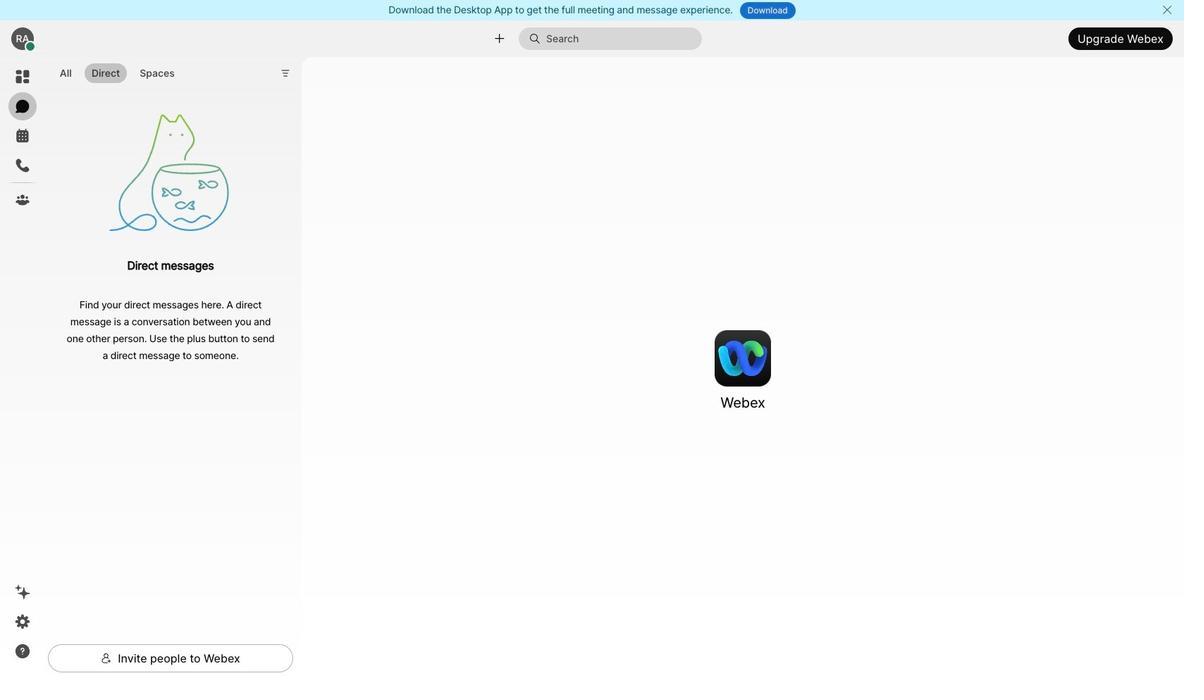 Task type: describe. For each thing, give the bounding box(es) containing it.
webex tab list
[[8, 63, 37, 214]]

find your direct messages here. a direct message is a conversation between you and one other person. use the plus button to send a direct message to someone. element
[[45, 89, 296, 640]]

cancel_16 image
[[1162, 4, 1173, 16]]



Task type: vqa. For each thing, say whether or not it's contained in the screenshot.
Accessibility tab
no



Task type: locate. For each thing, give the bounding box(es) containing it.
navigation
[[0, 57, 45, 679]]

tab list
[[49, 55, 185, 88]]



